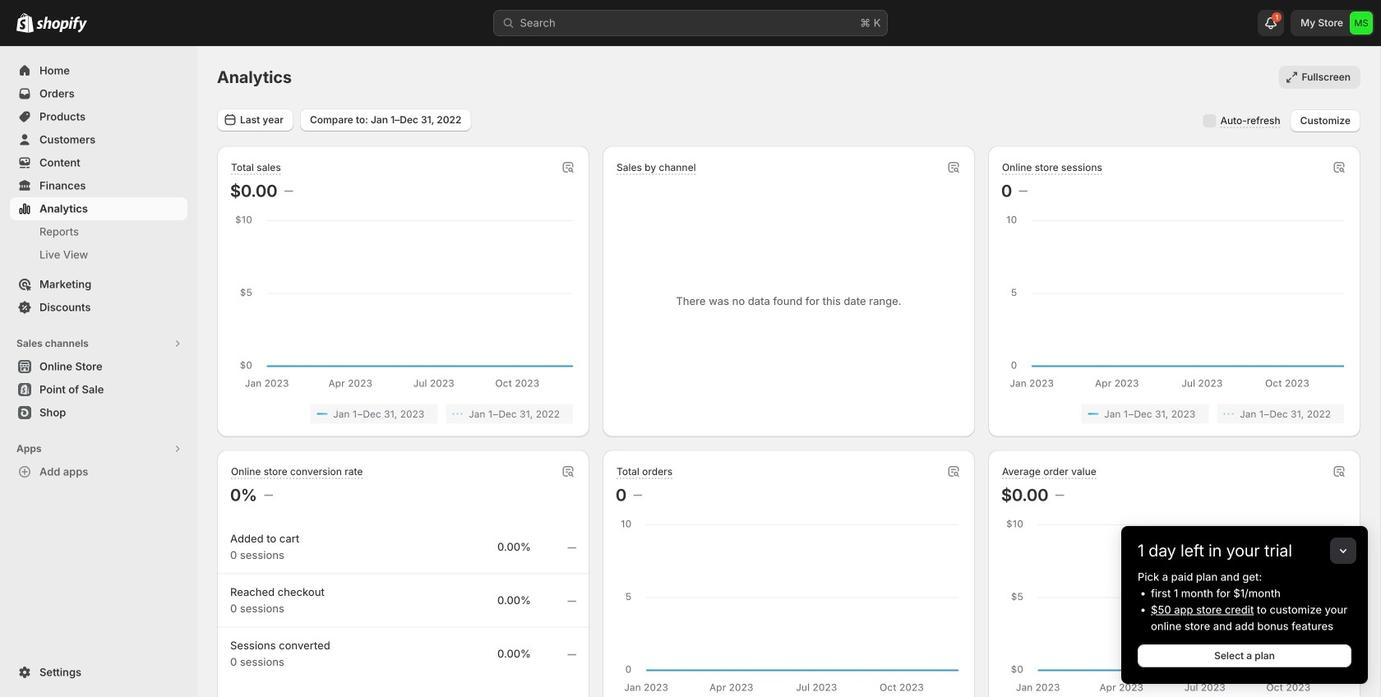 Task type: describe. For each thing, give the bounding box(es) containing it.
2 list from the left
[[1005, 404, 1344, 424]]

my store image
[[1350, 12, 1373, 35]]



Task type: vqa. For each thing, say whether or not it's contained in the screenshot.
Shopify image
yes



Task type: locate. For each thing, give the bounding box(es) containing it.
0 horizontal spatial list
[[234, 404, 573, 424]]

shopify image
[[16, 13, 34, 33]]

list
[[234, 404, 573, 424], [1005, 404, 1344, 424]]

1 horizontal spatial list
[[1005, 404, 1344, 424]]

1 list from the left
[[234, 404, 573, 424]]

shopify image
[[36, 16, 87, 33]]



